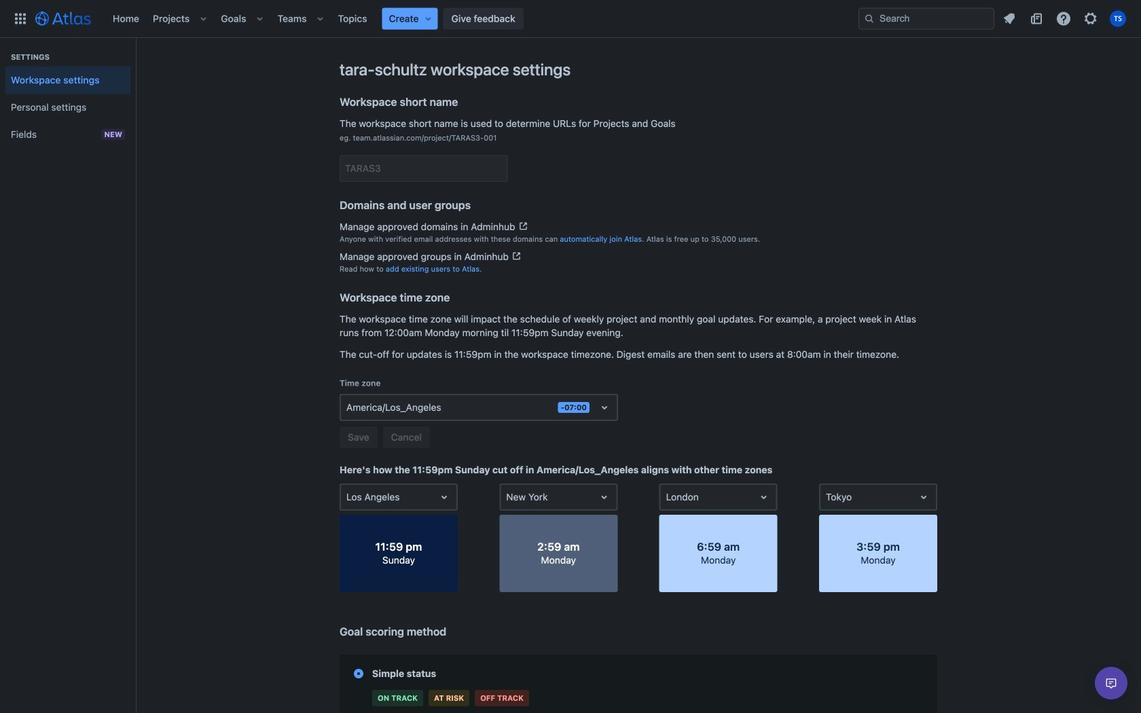 Task type: locate. For each thing, give the bounding box(es) containing it.
open image
[[596, 399, 613, 416], [756, 489, 772, 505]]

search image
[[864, 13, 875, 24]]

account image
[[1110, 11, 1126, 27]]

0 horizontal spatial open image
[[596, 399, 613, 416]]

group
[[5, 38, 130, 152]]

open image
[[436, 489, 452, 505], [596, 489, 612, 505], [916, 489, 932, 505]]

top element
[[8, 0, 859, 38]]

1 horizontal spatial open image
[[596, 489, 612, 505]]

Search field
[[859, 8, 994, 30]]

2 open image from the left
[[596, 489, 612, 505]]

0 horizontal spatial open image
[[436, 489, 452, 505]]

switch to... image
[[12, 11, 29, 27]]

help image
[[1056, 11, 1072, 27]]

an external link image
[[518, 221, 529, 232]]

None text field
[[826, 490, 829, 504]]

2 horizontal spatial open image
[[916, 489, 932, 505]]

None text field
[[666, 490, 669, 504]]

None field
[[341, 156, 507, 181]]

None search field
[[859, 8, 994, 30]]

0 vertical spatial open image
[[596, 399, 613, 416]]

banner
[[0, 0, 1141, 38]]

1 horizontal spatial open image
[[756, 489, 772, 505]]



Task type: describe. For each thing, give the bounding box(es) containing it.
3 open image from the left
[[916, 489, 932, 505]]

1 vertical spatial open image
[[756, 489, 772, 505]]

an external link image
[[511, 251, 522, 262]]

open intercom messenger image
[[1103, 675, 1119, 692]]

notifications image
[[1001, 11, 1018, 27]]

1 open image from the left
[[436, 489, 452, 505]]

settings image
[[1083, 11, 1099, 27]]



Task type: vqa. For each thing, say whether or not it's contained in the screenshot.
search icon
yes



